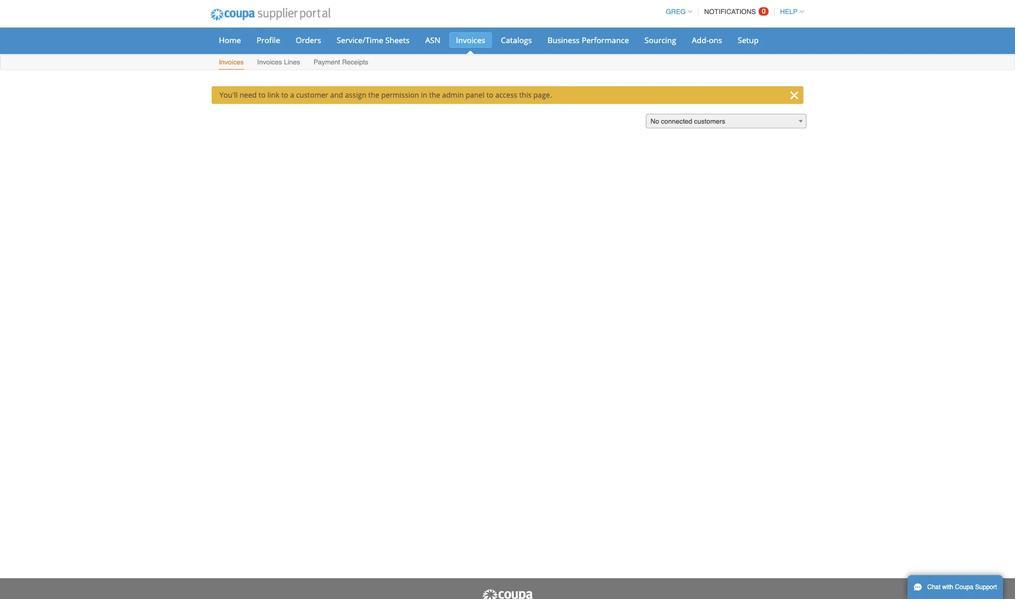 Task type: locate. For each thing, give the bounding box(es) containing it.
receipts
[[342, 58, 369, 66]]

business performance
[[548, 35, 629, 45]]

add-
[[692, 35, 709, 45]]

1 horizontal spatial invoices
[[257, 58, 282, 66]]

this
[[519, 90, 532, 100]]

1 horizontal spatial to
[[281, 90, 288, 100]]

0 horizontal spatial coupa supplier portal image
[[203, 2, 337, 28]]

0 horizontal spatial the
[[368, 90, 380, 100]]

to left "link"
[[259, 90, 266, 100]]

to
[[259, 90, 266, 100], [281, 90, 288, 100], [487, 90, 494, 100]]

with
[[943, 584, 954, 592]]

0 horizontal spatial to
[[259, 90, 266, 100]]

invoices link
[[449, 32, 492, 48], [219, 56, 244, 70]]

no
[[651, 118, 660, 125]]

1 vertical spatial coupa supplier portal image
[[482, 589, 534, 600]]

access
[[496, 90, 518, 100]]

sheets
[[386, 35, 410, 45]]

0 horizontal spatial invoices
[[219, 58, 244, 66]]

panel
[[466, 90, 485, 100]]

navigation containing notifications 0
[[662, 2, 804, 22]]

0 vertical spatial invoices link
[[449, 32, 492, 48]]

to right panel
[[487, 90, 494, 100]]

payment
[[314, 58, 340, 66]]

service/time
[[337, 35, 384, 45]]

chat with coupa support
[[928, 584, 998, 592]]

navigation
[[662, 2, 804, 22]]

sourcing
[[645, 35, 677, 45]]

invoices link right asn link
[[449, 32, 492, 48]]

home link
[[212, 32, 248, 48]]

setup link
[[731, 32, 766, 48]]

1 vertical spatial invoices link
[[219, 56, 244, 70]]

1 horizontal spatial the
[[429, 90, 440, 100]]

3 to from the left
[[487, 90, 494, 100]]

service/time sheets
[[337, 35, 410, 45]]

the right in
[[429, 90, 440, 100]]

2 horizontal spatial to
[[487, 90, 494, 100]]

need
[[240, 90, 257, 100]]

home
[[219, 35, 241, 45]]

invoices down home link
[[219, 58, 244, 66]]

admin
[[442, 90, 464, 100]]

chat
[[928, 584, 941, 592]]

1 horizontal spatial invoices link
[[449, 32, 492, 48]]

to left a
[[281, 90, 288, 100]]

invoices right asn link
[[456, 35, 486, 45]]

notifications 0
[[705, 7, 766, 16]]

ons
[[709, 35, 723, 45]]

catalogs link
[[494, 32, 539, 48]]

service/time sheets link
[[330, 32, 417, 48]]

business performance link
[[541, 32, 636, 48]]

profile
[[257, 35, 280, 45]]

invoices
[[456, 35, 486, 45], [219, 58, 244, 66], [257, 58, 282, 66]]

invoices down the profile at the left top of page
[[257, 58, 282, 66]]

connected
[[661, 118, 693, 125]]

link
[[268, 90, 280, 100]]

coupa supplier portal image
[[203, 2, 337, 28], [482, 589, 534, 600]]

payment receipts link
[[313, 56, 369, 70]]

orders
[[296, 35, 321, 45]]

profile link
[[250, 32, 287, 48]]

invoices link down home link
[[219, 56, 244, 70]]

performance
[[582, 35, 629, 45]]

the
[[368, 90, 380, 100], [429, 90, 440, 100]]

the right assign
[[368, 90, 380, 100]]

catalogs
[[501, 35, 532, 45]]

sourcing link
[[638, 32, 683, 48]]

no connected customers
[[651, 118, 726, 125]]

asn
[[425, 35, 441, 45]]

payment receipts
[[314, 58, 369, 66]]



Task type: vqa. For each thing, say whether or not it's contained in the screenshot.
the bottom Title text box
no



Task type: describe. For each thing, give the bounding box(es) containing it.
asn link
[[419, 32, 447, 48]]

notifications
[[705, 8, 756, 16]]

help
[[780, 8, 798, 16]]

No connected customers text field
[[647, 114, 806, 129]]

support
[[976, 584, 998, 592]]

assign
[[345, 90, 367, 100]]

0
[[762, 7, 766, 15]]

2 horizontal spatial invoices
[[456, 35, 486, 45]]

you'll need to link to a customer and assign the permission in the admin panel to access this page.
[[220, 90, 552, 100]]

page.
[[534, 90, 552, 100]]

greg link
[[662, 8, 692, 16]]

2 the from the left
[[429, 90, 440, 100]]

orders link
[[289, 32, 328, 48]]

1 the from the left
[[368, 90, 380, 100]]

No connected customers field
[[646, 114, 807, 129]]

business
[[548, 35, 580, 45]]

1 horizontal spatial coupa supplier portal image
[[482, 589, 534, 600]]

2 to from the left
[[281, 90, 288, 100]]

chat with coupa support button
[[908, 576, 1004, 600]]

0 horizontal spatial invoices link
[[219, 56, 244, 70]]

invoices lines
[[257, 58, 300, 66]]

lines
[[284, 58, 300, 66]]

customer
[[296, 90, 328, 100]]

add-ons
[[692, 35, 723, 45]]

greg
[[666, 8, 686, 16]]

permission
[[381, 90, 419, 100]]

you'll
[[220, 90, 238, 100]]

and
[[330, 90, 343, 100]]

in
[[421, 90, 427, 100]]

help link
[[776, 8, 804, 16]]

0 vertical spatial coupa supplier portal image
[[203, 2, 337, 28]]

invoices inside invoices lines link
[[257, 58, 282, 66]]

coupa
[[956, 584, 974, 592]]

a
[[290, 90, 294, 100]]

invoices lines link
[[257, 56, 301, 70]]

add-ons link
[[686, 32, 729, 48]]

setup
[[738, 35, 759, 45]]

1 to from the left
[[259, 90, 266, 100]]

customers
[[694, 118, 726, 125]]



